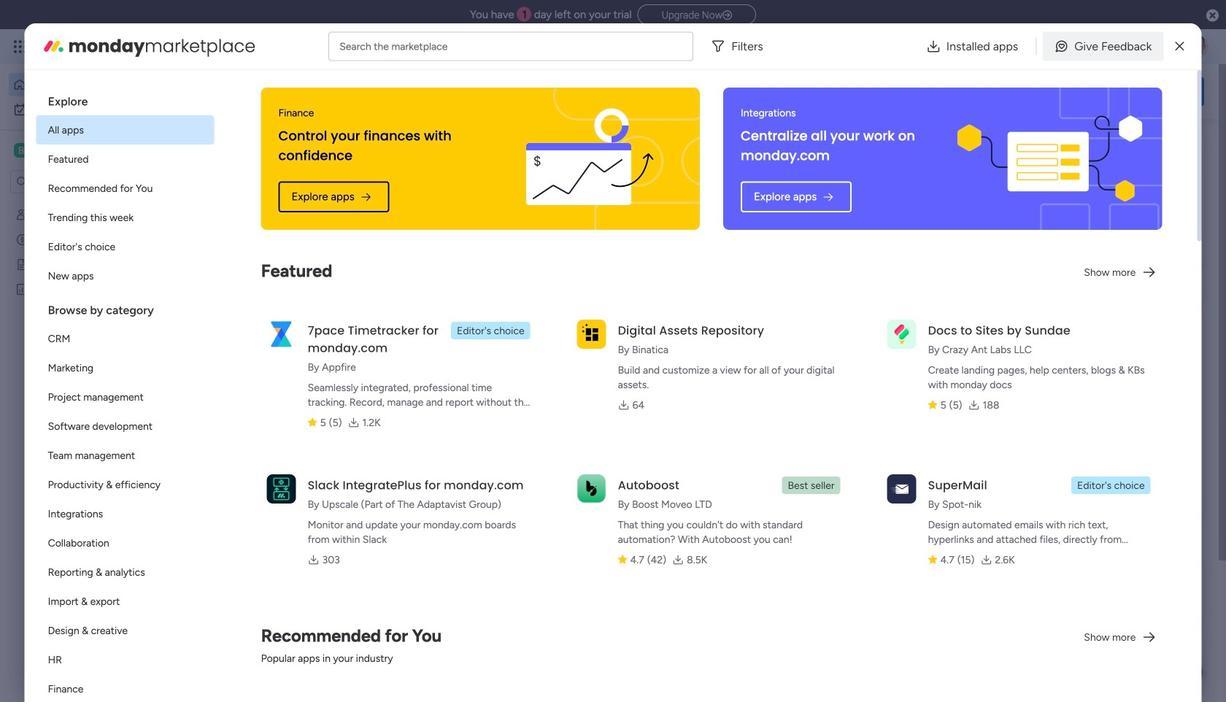 Task type: describe. For each thing, give the bounding box(es) containing it.
dapulse x slim image
[[1182, 135, 1200, 153]]

notifications image
[[967, 39, 982, 54]]

see plans image
[[242, 39, 255, 55]]

0 horizontal spatial monday marketplace image
[[42, 35, 65, 58]]

dapulse x slim image
[[1175, 38, 1184, 55]]

public board image inside quick search results list box
[[244, 474, 260, 491]]

quick search results list box
[[226, 166, 950, 538]]

invite members image
[[1031, 39, 1046, 54]]

terry turtle image
[[1185, 35, 1209, 58]]

2 component image from the left
[[721, 319, 734, 332]]

templates image image
[[999, 323, 1191, 424]]

dapulse close image
[[1207, 8, 1219, 23]]

public dashboard image
[[15, 282, 29, 296]]

1 component image from the left
[[482, 319, 496, 332]]

help center element
[[985, 631, 1204, 690]]

add to favorites image
[[433, 475, 447, 489]]

2 heading from the top
[[36, 291, 214, 324]]

workspace image
[[14, 142, 28, 158]]

workspace selection element
[[14, 142, 92, 159]]



Task type: locate. For each thing, give the bounding box(es) containing it.
help image
[[1131, 39, 1146, 54]]

component image
[[482, 319, 496, 332], [721, 319, 734, 332]]

select product image
[[13, 39, 28, 54]]

1 horizontal spatial component image
[[721, 319, 734, 332]]

1 horizontal spatial banner logo image
[[955, 88, 1145, 230]]

app logo image
[[267, 320, 296, 349], [577, 320, 606, 349], [887, 320, 917, 349], [267, 474, 296, 503], [577, 474, 606, 503], [887, 474, 917, 503]]

0 horizontal spatial banner logo image
[[493, 88, 682, 230]]

terry turtle image
[[260, 629, 289, 658]]

public board image
[[15, 258, 29, 272], [244, 474, 260, 491]]

monday marketplace image
[[42, 35, 65, 58], [1064, 39, 1078, 54]]

1 heading from the top
[[36, 82, 214, 115]]

1 horizontal spatial monday marketplace image
[[1064, 39, 1078, 54]]

list box
[[36, 82, 214, 702], [0, 200, 186, 499]]

2 check circle image from the top
[[1007, 185, 1017, 196]]

heading
[[36, 82, 214, 115], [36, 291, 214, 324]]

0 vertical spatial check circle image
[[1007, 166, 1017, 177]]

option
[[9, 73, 177, 96], [9, 98, 177, 121], [36, 115, 214, 145], [36, 145, 214, 174], [36, 174, 214, 203], [0, 202, 186, 205], [36, 203, 214, 232], [36, 232, 214, 261], [36, 261, 214, 291], [36, 324, 214, 353], [36, 353, 214, 382], [36, 382, 214, 412], [36, 412, 214, 441], [36, 441, 214, 470], [36, 470, 214, 499], [36, 499, 214, 528], [36, 528, 214, 558], [36, 558, 214, 587], [36, 587, 214, 616], [36, 616, 214, 645], [36, 645, 214, 674], [36, 674, 214, 702]]

0 horizontal spatial public board image
[[15, 258, 29, 272]]

monday marketplace image right invite members "icon"
[[1064, 39, 1078, 54]]

Search in workspace field
[[31, 173, 122, 190]]

getting started element
[[985, 561, 1204, 620]]

0 vertical spatial heading
[[36, 82, 214, 115]]

1 banner logo image from the left
[[493, 88, 682, 230]]

1 vertical spatial public board image
[[244, 474, 260, 491]]

0 horizontal spatial component image
[[482, 319, 496, 332]]

dapulse rightstroke image
[[723, 10, 732, 21]]

update feed image
[[999, 39, 1014, 54]]

v2 bolt switch image
[[1111, 84, 1120, 100]]

1 vertical spatial check circle image
[[1007, 185, 1017, 196]]

3 check circle image from the top
[[1007, 222, 1017, 233]]

banner logo image
[[493, 88, 682, 230], [955, 88, 1145, 230]]

1 image
[[1010, 30, 1023, 46]]

check circle image
[[1007, 166, 1017, 177], [1007, 185, 1017, 196], [1007, 222, 1017, 233]]

v2 user feedback image
[[997, 83, 1008, 100]]

search everything image
[[1099, 39, 1114, 54]]

1 vertical spatial heading
[[36, 291, 214, 324]]

2 banner logo image from the left
[[955, 88, 1145, 230]]

1 check circle image from the top
[[1007, 166, 1017, 177]]

0 vertical spatial public board image
[[15, 258, 29, 272]]

1 horizontal spatial public board image
[[244, 474, 260, 491]]

2 vertical spatial check circle image
[[1007, 222, 1017, 233]]

monday marketplace image right select product image
[[42, 35, 65, 58]]



Task type: vqa. For each thing, say whether or not it's contained in the screenshot.
update feed icon
yes



